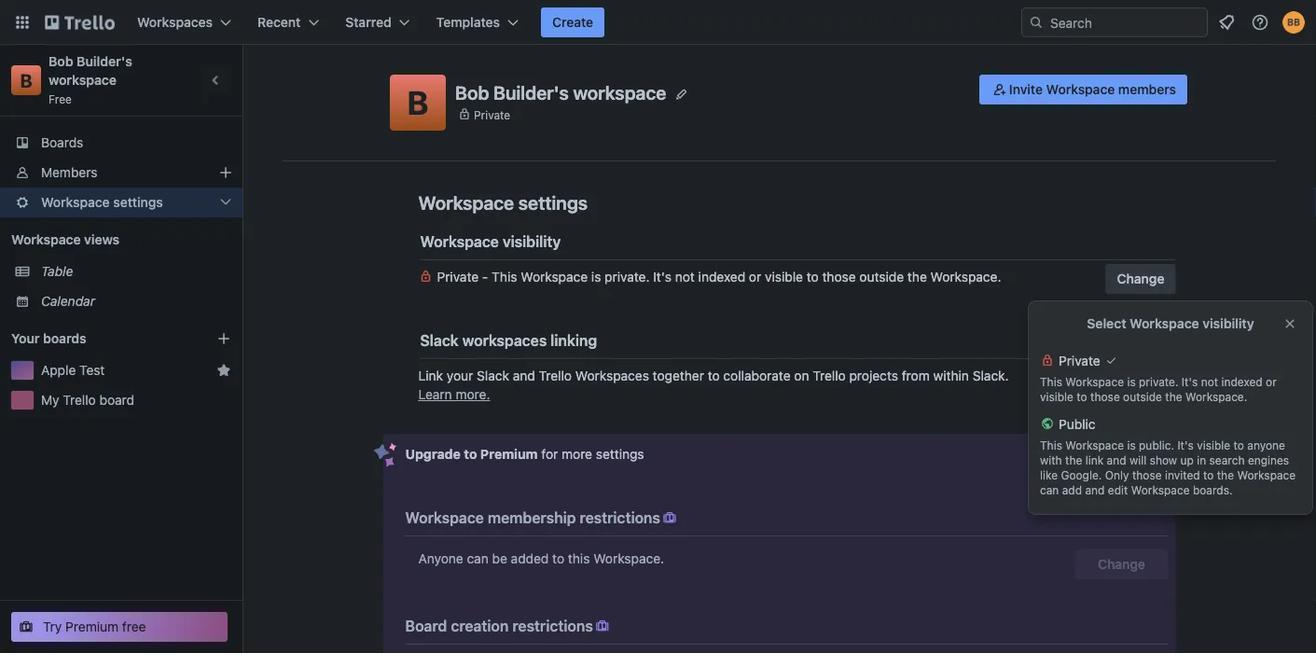 Task type: vqa. For each thing, say whether or not it's contained in the screenshot.
top It's
yes



Task type: locate. For each thing, give the bounding box(es) containing it.
2 horizontal spatial workspace.
[[1186, 390, 1248, 403]]

it's inside the public this workspace is public. it's visible to anyone with the link and will show up in search engines like google. only those invited to the workspace can add and edit workspace boards.
[[1178, 439, 1194, 452]]

boards
[[41, 135, 83, 150]]

1 vertical spatial private.
[[1140, 375, 1179, 388]]

free
[[49, 92, 72, 105]]

2 vertical spatial visible
[[1198, 439, 1231, 452]]

1 horizontal spatial workspace.
[[931, 269, 1002, 285]]

workspace up workspace visibility
[[419, 191, 514, 213]]

2 vertical spatial sm image
[[593, 617, 612, 636]]

from
[[902, 368, 930, 384]]

slack up link
[[420, 332, 459, 349]]

2 horizontal spatial sm image
[[991, 80, 1010, 99]]

apple test link
[[41, 361, 209, 380]]

1 horizontal spatial bob
[[455, 81, 489, 103]]

0 horizontal spatial b
[[20, 69, 32, 91]]

templates
[[436, 14, 500, 30]]

0 horizontal spatial and
[[513, 368, 536, 384]]

and
[[513, 368, 536, 384], [1107, 454, 1127, 467], [1086, 483, 1105, 496]]

bob up free at the left of page
[[49, 54, 73, 69]]

and up only on the bottom of the page
[[1107, 454, 1127, 467]]

on
[[795, 368, 810, 384]]

0 horizontal spatial slack
[[420, 332, 459, 349]]

0 horizontal spatial workspace.
[[594, 551, 665, 566]]

upgrade
[[405, 447, 461, 462], [1095, 448, 1149, 464]]

1 vertical spatial or
[[1266, 375, 1277, 388]]

is inside this workspace is private. it's not indexed or visible to those outside the workspace.
[[1128, 375, 1136, 388]]

1 vertical spatial premium
[[65, 619, 119, 635]]

change button
[[1106, 264, 1176, 294], [1076, 550, 1169, 580]]

1 vertical spatial workspaces
[[576, 368, 649, 384]]

slack for add
[[1132, 377, 1165, 393]]

premium left for
[[481, 447, 538, 462]]

can
[[1041, 483, 1060, 496], [467, 551, 489, 566]]

b
[[20, 69, 32, 91], [407, 83, 429, 122]]

settings right more
[[596, 447, 644, 462]]

workspace right select
[[1130, 316, 1200, 331]]

bob builder (bobbuilder40) image
[[1283, 11, 1306, 34]]

1 horizontal spatial upgrade
[[1095, 448, 1149, 464]]

premium inside button
[[65, 619, 119, 635]]

sparkle image
[[374, 443, 397, 468]]

workspace visibility
[[420, 233, 561, 251]]

search image
[[1029, 15, 1044, 30]]

recent button
[[246, 7, 331, 37]]

0 vertical spatial bob
[[49, 54, 73, 69]]

workspace settings inside workspace settings dropdown button
[[41, 195, 163, 210]]

1 vertical spatial this
[[1041, 375, 1063, 388]]

edit
[[1109, 483, 1129, 496]]

builder's down create button
[[494, 81, 569, 103]]

slack inside link your slack and trello workspaces together to collaborate on trello projects from within slack. learn more.
[[477, 368, 510, 384]]

1 horizontal spatial builder's
[[494, 81, 569, 103]]

workspace.
[[931, 269, 1002, 285], [1186, 390, 1248, 403], [594, 551, 665, 566]]

0 horizontal spatial settings
[[113, 195, 163, 210]]

private
[[474, 108, 511, 121], [437, 269, 479, 285], [1059, 353, 1101, 369]]

for
[[542, 447, 558, 462]]

1 vertical spatial those
[[1091, 390, 1121, 403]]

this
[[492, 269, 517, 285], [1041, 375, 1063, 388], [1041, 439, 1063, 452]]

b for b link
[[20, 69, 32, 91]]

upgrade button
[[1076, 441, 1169, 471]]

premium
[[481, 447, 538, 462], [65, 619, 119, 635]]

workspace up "-"
[[420, 233, 499, 251]]

1 vertical spatial change button
[[1076, 550, 1169, 580]]

0 horizontal spatial builder's
[[77, 54, 132, 69]]

0 vertical spatial premium
[[481, 447, 538, 462]]

1 horizontal spatial those
[[1091, 390, 1121, 403]]

2 horizontal spatial slack
[[1132, 377, 1165, 393]]

0 vertical spatial workspaces
[[137, 14, 213, 30]]

sm image for workspace membership restrictions
[[661, 509, 679, 527]]

1 horizontal spatial indexed
[[1222, 375, 1263, 388]]

0 horizontal spatial outside
[[860, 269, 904, 285]]

0 horizontal spatial visible
[[765, 269, 803, 285]]

together
[[653, 368, 705, 384]]

1 vertical spatial workspace.
[[1186, 390, 1248, 403]]

workspace settings down members link
[[41, 195, 163, 210]]

2 vertical spatial and
[[1086, 483, 1105, 496]]

membership
[[488, 509, 576, 527]]

can left be
[[467, 551, 489, 566]]

0 vertical spatial can
[[1041, 483, 1060, 496]]

those
[[823, 269, 856, 285], [1091, 390, 1121, 403], [1133, 468, 1162, 482]]

added
[[511, 551, 549, 566]]

this up with
[[1041, 439, 1063, 452]]

b inside button
[[407, 83, 429, 122]]

1 horizontal spatial visible
[[1041, 390, 1074, 403]]

b for b button
[[407, 83, 429, 122]]

indexed
[[699, 269, 746, 285], [1222, 375, 1263, 388]]

1 vertical spatial it's
[[1182, 375, 1199, 388]]

this inside the public this workspace is public. it's visible to anyone with the link and will show up in search engines like google. only those invited to the workspace can add and edit workspace boards.
[[1041, 439, 1063, 452]]

private left "-"
[[437, 269, 479, 285]]

bob for bob builder's workspace free
[[49, 54, 73, 69]]

0 vertical spatial indexed
[[699, 269, 746, 285]]

1 vertical spatial visible
[[1041, 390, 1074, 403]]

1 horizontal spatial visibility
[[1203, 316, 1255, 331]]

1 horizontal spatial or
[[1266, 375, 1277, 388]]

premium right try
[[65, 619, 119, 635]]

workspace up public at bottom
[[1066, 375, 1125, 388]]

in
[[1198, 454, 1207, 467]]

0 horizontal spatial private.
[[605, 269, 650, 285]]

private.
[[605, 269, 650, 285], [1140, 375, 1179, 388]]

search
[[1210, 454, 1245, 467]]

upgrade for upgrade
[[1095, 448, 1149, 464]]

workspace up free at the left of page
[[49, 72, 117, 88]]

open information menu image
[[1251, 13, 1270, 32]]

trello down linking
[[539, 368, 572, 384]]

1 vertical spatial sm image
[[661, 509, 679, 527]]

workspace down primary element
[[573, 81, 667, 103]]

1 horizontal spatial slack
[[477, 368, 510, 384]]

1 vertical spatial indexed
[[1222, 375, 1263, 388]]

invite workspace members button
[[980, 75, 1188, 105]]

boards.
[[1193, 483, 1233, 496]]

upgrade inside button
[[1095, 448, 1149, 464]]

workspace for bob builder's workspace free
[[49, 72, 117, 88]]

b down starred dropdown button
[[407, 83, 429, 122]]

slack
[[420, 332, 459, 349], [477, 368, 510, 384], [1132, 377, 1165, 393]]

invite
[[1010, 82, 1043, 97]]

change button down the edit
[[1076, 550, 1169, 580]]

change
[[1118, 271, 1165, 287], [1098, 557, 1146, 572]]

workspace inside bob builder's workspace free
[[49, 72, 117, 88]]

will
[[1130, 454, 1147, 467]]

starred button
[[334, 7, 422, 37]]

is right add
[[1128, 375, 1136, 388]]

to inside add to slack link
[[1116, 377, 1128, 393]]

1 horizontal spatial not
[[1202, 375, 1219, 388]]

with
[[1041, 454, 1063, 467]]

1 vertical spatial is
[[1128, 375, 1136, 388]]

bob for bob builder's workspace
[[455, 81, 489, 103]]

0 vertical spatial those
[[823, 269, 856, 285]]

workspace inside invite workspace members button
[[1047, 82, 1115, 97]]

0 vertical spatial and
[[513, 368, 536, 384]]

recent
[[258, 14, 301, 30]]

slack up more.
[[477, 368, 510, 384]]

builder's down back to home image
[[77, 54, 132, 69]]

views
[[84, 232, 120, 247]]

0 horizontal spatial sm image
[[593, 617, 612, 636]]

visibility
[[503, 233, 561, 251], [1203, 316, 1255, 331]]

anyone
[[419, 551, 464, 566]]

2 horizontal spatial visible
[[1198, 439, 1231, 452]]

switch to… image
[[13, 13, 32, 32]]

0 horizontal spatial workspace settings
[[41, 195, 163, 210]]

to
[[807, 269, 819, 285], [708, 368, 720, 384], [1116, 377, 1128, 393], [1077, 390, 1088, 403], [1234, 439, 1245, 452], [464, 447, 477, 462], [1204, 468, 1214, 482], [553, 551, 565, 566]]

builder's for bob builder's workspace free
[[77, 54, 132, 69]]

private up add
[[1059, 353, 1101, 369]]

change button up select workspace visibility on the right
[[1106, 264, 1176, 294]]

1 vertical spatial outside
[[1124, 390, 1163, 403]]

2 horizontal spatial and
[[1107, 454, 1127, 467]]

restrictions up this
[[580, 509, 661, 527]]

workspace right invite
[[1047, 82, 1115, 97]]

workspace. inside this workspace is private. it's not indexed or visible to those outside the workspace.
[[1186, 390, 1248, 403]]

private down bob builder's workspace
[[474, 108, 511, 121]]

bob right b button
[[455, 81, 489, 103]]

1 vertical spatial restrictions
[[513, 617, 593, 635]]

your boards
[[11, 331, 86, 346]]

b button
[[390, 75, 446, 131]]

trello right on
[[813, 368, 846, 384]]

workspace navigation collapse icon image
[[203, 67, 230, 93]]

learn
[[419, 387, 452, 402]]

0 vertical spatial visibility
[[503, 233, 561, 251]]

settings up workspace visibility
[[519, 191, 588, 213]]

1 horizontal spatial premium
[[481, 447, 538, 462]]

restrictions down 'anyone can be added to this workspace.'
[[513, 617, 593, 635]]

trello
[[539, 368, 572, 384], [813, 368, 846, 384], [63, 392, 96, 408]]

0 vertical spatial workspace.
[[931, 269, 1002, 285]]

workspace down invited
[[1132, 483, 1190, 496]]

public this workspace is public. it's visible to anyone with the link and will show up in search engines like google. only those invited to the workspace can add and edit workspace boards.
[[1041, 417, 1296, 496]]

starred icon image
[[217, 363, 231, 378]]

0 vertical spatial or
[[749, 269, 762, 285]]

sm image
[[991, 80, 1010, 99], [661, 509, 679, 527], [593, 617, 612, 636]]

1 vertical spatial builder's
[[494, 81, 569, 103]]

this left add
[[1041, 375, 1063, 388]]

or inside this workspace is private. it's not indexed or visible to those outside the workspace.
[[1266, 375, 1277, 388]]

upgrade right sparkle image
[[405, 447, 461, 462]]

is inside the public this workspace is public. it's visible to anyone with the link and will show up in search engines like google. only those invited to the workspace can add and edit workspace boards.
[[1128, 439, 1136, 452]]

outside inside this workspace is private. it's not indexed or visible to those outside the workspace.
[[1124, 390, 1163, 403]]

0 horizontal spatial upgrade
[[405, 447, 461, 462]]

workspace membership restrictions
[[405, 509, 661, 527]]

can down like
[[1041, 483, 1060, 496]]

0 horizontal spatial bob
[[49, 54, 73, 69]]

1 vertical spatial can
[[467, 551, 489, 566]]

workspaces down linking
[[576, 368, 649, 384]]

slack right add
[[1132, 377, 1165, 393]]

apple
[[41, 363, 76, 378]]

it's
[[654, 269, 672, 285], [1182, 375, 1199, 388], [1178, 439, 1194, 452]]

b down switch to… image
[[20, 69, 32, 91]]

workspaces inside 'popup button'
[[137, 14, 213, 30]]

workspaces up "workspace navigation collapse icon"
[[137, 14, 213, 30]]

templates button
[[425, 7, 530, 37]]

workspace down the members
[[41, 195, 110, 210]]

change down the edit
[[1098, 557, 1146, 572]]

workspace settings up workspace visibility
[[419, 191, 588, 213]]

workspace settings
[[419, 191, 588, 213], [41, 195, 163, 210]]

or
[[749, 269, 762, 285], [1266, 375, 1277, 388]]

0 horizontal spatial premium
[[65, 619, 119, 635]]

2 horizontal spatial settings
[[596, 447, 644, 462]]

2 vertical spatial those
[[1133, 468, 1162, 482]]

1 horizontal spatial can
[[1041, 483, 1060, 496]]

2 vertical spatial this
[[1041, 439, 1063, 452]]

1 horizontal spatial workspace
[[573, 81, 667, 103]]

private. inside this workspace is private. it's not indexed or visible to those outside the workspace.
[[1140, 375, 1179, 388]]

link
[[1086, 454, 1104, 467]]

back to home image
[[45, 7, 115, 37]]

this right "-"
[[492, 269, 517, 285]]

1 horizontal spatial outside
[[1124, 390, 1163, 403]]

this inside this workspace is private. it's not indexed or visible to those outside the workspace.
[[1041, 375, 1063, 388]]

is up 'will'
[[1128, 439, 1136, 452]]

slack for link
[[477, 368, 510, 384]]

0 vertical spatial sm image
[[991, 80, 1010, 99]]

only
[[1106, 468, 1130, 482]]

0 horizontal spatial not
[[675, 269, 695, 285]]

0 vertical spatial private.
[[605, 269, 650, 285]]

builder's
[[77, 54, 132, 69], [494, 81, 569, 103]]

workspace up anyone
[[405, 509, 484, 527]]

link your slack and trello workspaces together to collaborate on trello projects from within slack. learn more.
[[419, 368, 1009, 402]]

outside
[[860, 269, 904, 285], [1124, 390, 1163, 403]]

change up select workspace visibility on the right
[[1118, 271, 1165, 287]]

workspace up table
[[11, 232, 81, 247]]

1 vertical spatial bob
[[455, 81, 489, 103]]

public.
[[1140, 439, 1175, 452]]

bob inside bob builder's workspace free
[[49, 54, 73, 69]]

and down "google." on the right bottom of page
[[1086, 483, 1105, 496]]

workspace views
[[11, 232, 120, 247]]

0 vertical spatial visible
[[765, 269, 803, 285]]

can inside the public this workspace is public. it's visible to anyone with the link and will show up in search engines like google. only those invited to the workspace can add and edit workspace boards.
[[1041, 483, 1060, 496]]

members
[[1119, 82, 1177, 97]]

creation
[[451, 617, 509, 635]]

workspace inside workspace settings dropdown button
[[41, 195, 110, 210]]

this
[[568, 551, 590, 566]]

1 horizontal spatial b
[[407, 83, 429, 122]]

settings down members link
[[113, 195, 163, 210]]

create button
[[541, 7, 605, 37]]

sm image inside invite workspace members button
[[991, 80, 1010, 99]]

upgrade up only on the bottom of the page
[[1095, 448, 1149, 464]]

those inside the public this workspace is public. it's visible to anyone with the link and will show up in search engines like google. only those invited to the workspace can add and edit workspace boards.
[[1133, 468, 1162, 482]]

1 vertical spatial not
[[1202, 375, 1219, 388]]

is up linking
[[592, 269, 601, 285]]

settings inside dropdown button
[[113, 195, 163, 210]]

2 vertical spatial it's
[[1178, 439, 1194, 452]]

and down slack workspaces linking
[[513, 368, 536, 384]]

0 vertical spatial builder's
[[77, 54, 132, 69]]

slack.
[[973, 368, 1009, 384]]

learn more. link
[[419, 387, 490, 402]]

2 vertical spatial is
[[1128, 439, 1136, 452]]

0 horizontal spatial workspaces
[[137, 14, 213, 30]]

workspace for bob builder's workspace
[[573, 81, 667, 103]]

the
[[908, 269, 927, 285], [1166, 390, 1183, 403], [1066, 454, 1083, 467], [1218, 468, 1235, 482]]

my trello board link
[[41, 391, 231, 410]]

2 horizontal spatial those
[[1133, 468, 1162, 482]]

0 horizontal spatial can
[[467, 551, 489, 566]]

0 vertical spatial private
[[474, 108, 511, 121]]

bob builder's workspace free
[[49, 54, 136, 105]]

restrictions
[[580, 509, 661, 527], [513, 617, 593, 635]]

builder's inside bob builder's workspace free
[[77, 54, 132, 69]]

trello right my
[[63, 392, 96, 408]]

1 horizontal spatial workspaces
[[576, 368, 649, 384]]

0 vertical spatial restrictions
[[580, 509, 661, 527]]

1 horizontal spatial private.
[[1140, 375, 1179, 388]]



Task type: describe. For each thing, give the bounding box(es) containing it.
0 horizontal spatial visibility
[[503, 233, 561, 251]]

link
[[419, 368, 443, 384]]

calendar link
[[41, 292, 231, 311]]

invite workspace members
[[1010, 82, 1177, 97]]

upgrade for upgrade to premium for more settings
[[405, 447, 461, 462]]

visible inside this workspace is private. it's not indexed or visible to those outside the workspace.
[[1041, 390, 1074, 403]]

workspace up link
[[1066, 439, 1125, 452]]

try
[[43, 619, 62, 635]]

try premium free
[[43, 619, 146, 635]]

1 horizontal spatial settings
[[519, 191, 588, 213]]

0 vertical spatial this
[[492, 269, 517, 285]]

anyone can be added to this workspace.
[[419, 551, 665, 566]]

try premium free button
[[11, 612, 228, 642]]

public
[[1059, 417, 1096, 432]]

not inside this workspace is private. it's not indexed or visible to those outside the workspace.
[[1202, 375, 1219, 388]]

engines
[[1249, 454, 1290, 467]]

Search field
[[1044, 8, 1208, 36]]

workspace settings button
[[0, 188, 243, 217]]

starred
[[346, 14, 392, 30]]

to inside this workspace is private. it's not indexed or visible to those outside the workspace.
[[1077, 390, 1088, 403]]

upgrade to premium for more settings
[[405, 447, 644, 462]]

1 vertical spatial private
[[437, 269, 479, 285]]

google.
[[1062, 468, 1102, 482]]

invited
[[1166, 468, 1201, 482]]

0 vertical spatial change button
[[1106, 264, 1176, 294]]

and inside link your slack and trello workspaces together to collaborate on trello projects from within slack. learn more.
[[513, 368, 536, 384]]

linking
[[551, 332, 597, 349]]

more
[[562, 447, 593, 462]]

1 horizontal spatial workspace settings
[[419, 191, 588, 213]]

be
[[492, 551, 508, 566]]

2 vertical spatial workspace.
[[594, 551, 665, 566]]

0 vertical spatial is
[[592, 269, 601, 285]]

the inside this workspace is private. it's not indexed or visible to those outside the workspace.
[[1166, 390, 1183, 403]]

0 vertical spatial not
[[675, 269, 695, 285]]

2 horizontal spatial trello
[[813, 368, 846, 384]]

within
[[934, 368, 970, 384]]

those inside this workspace is private. it's not indexed or visible to those outside the workspace.
[[1091, 390, 1121, 403]]

board
[[99, 392, 134, 408]]

members link
[[0, 158, 243, 188]]

add to slack link
[[1054, 370, 1176, 400]]

0 horizontal spatial those
[[823, 269, 856, 285]]

apple test
[[41, 363, 105, 378]]

visible inside the public this workspace is public. it's visible to anyone with the link and will show up in search engines like google. only those invited to the workspace can add and edit workspace boards.
[[1198, 439, 1231, 452]]

1 horizontal spatial trello
[[539, 368, 572, 384]]

0 notifications image
[[1216, 11, 1238, 34]]

add
[[1088, 377, 1112, 393]]

collaborate
[[724, 368, 791, 384]]

your
[[11, 331, 40, 346]]

0 vertical spatial it's
[[654, 269, 672, 285]]

create
[[552, 14, 594, 30]]

board
[[405, 617, 447, 635]]

builder's for bob builder's workspace
[[494, 81, 569, 103]]

1 vertical spatial change
[[1098, 557, 1146, 572]]

workspace up linking
[[521, 269, 588, 285]]

your
[[447, 368, 473, 384]]

2 vertical spatial private
[[1059, 353, 1101, 369]]

0 vertical spatial change
[[1118, 271, 1165, 287]]

1 vertical spatial visibility
[[1203, 316, 1255, 331]]

0 horizontal spatial indexed
[[699, 269, 746, 285]]

workspaces button
[[126, 7, 243, 37]]

test
[[79, 363, 105, 378]]

b link
[[11, 65, 41, 95]]

your boards with 2 items element
[[11, 328, 189, 350]]

like
[[1041, 468, 1058, 482]]

to inside link your slack and trello workspaces together to collaborate on trello projects from within slack. learn more.
[[708, 368, 720, 384]]

1 horizontal spatial and
[[1086, 483, 1105, 496]]

restrictions for board creation restrictions
[[513, 617, 593, 635]]

select workspace visibility
[[1088, 316, 1255, 331]]

bob builder's workspace link
[[49, 54, 136, 88]]

show
[[1150, 454, 1178, 467]]

restrictions for workspace membership restrictions
[[580, 509, 661, 527]]

up
[[1181, 454, 1194, 467]]

board creation restrictions
[[405, 617, 593, 635]]

0 horizontal spatial trello
[[63, 392, 96, 408]]

select
[[1088, 316, 1127, 331]]

boards
[[43, 331, 86, 346]]

it's inside this workspace is private. it's not indexed or visible to those outside the workspace.
[[1182, 375, 1199, 388]]

0 vertical spatial outside
[[860, 269, 904, 285]]

calendar
[[41, 294, 95, 309]]

workspace inside this workspace is private. it's not indexed or visible to those outside the workspace.
[[1066, 375, 1125, 388]]

close popover image
[[1283, 316, 1298, 331]]

my trello board
[[41, 392, 134, 408]]

members
[[41, 165, 98, 180]]

private - this workspace is private. it's not indexed or visible to those outside the workspace.
[[437, 269, 1002, 285]]

workspace down engines in the bottom right of the page
[[1238, 468, 1296, 482]]

projects
[[850, 368, 899, 384]]

add to slack
[[1088, 377, 1165, 393]]

my
[[41, 392, 59, 408]]

sm image for board creation restrictions
[[593, 617, 612, 636]]

table
[[41, 264, 73, 279]]

this workspace is private. it's not indexed or visible to those outside the workspace.
[[1041, 375, 1277, 403]]

add
[[1063, 483, 1083, 496]]

workspaces
[[463, 332, 547, 349]]

add board image
[[217, 331, 231, 346]]

-
[[482, 269, 488, 285]]

slack workspaces linking
[[420, 332, 597, 349]]

boards link
[[0, 128, 243, 158]]

table link
[[41, 262, 231, 281]]

bob builder's workspace
[[455, 81, 667, 103]]

workspaces inside link your slack and trello workspaces together to collaborate on trello projects from within slack. learn more.
[[576, 368, 649, 384]]

anyone
[[1248, 439, 1286, 452]]

indexed inside this workspace is private. it's not indexed or visible to those outside the workspace.
[[1222, 375, 1263, 388]]

free
[[122, 619, 146, 635]]

0 horizontal spatial or
[[749, 269, 762, 285]]

primary element
[[0, 0, 1317, 45]]

more.
[[456, 387, 490, 402]]



